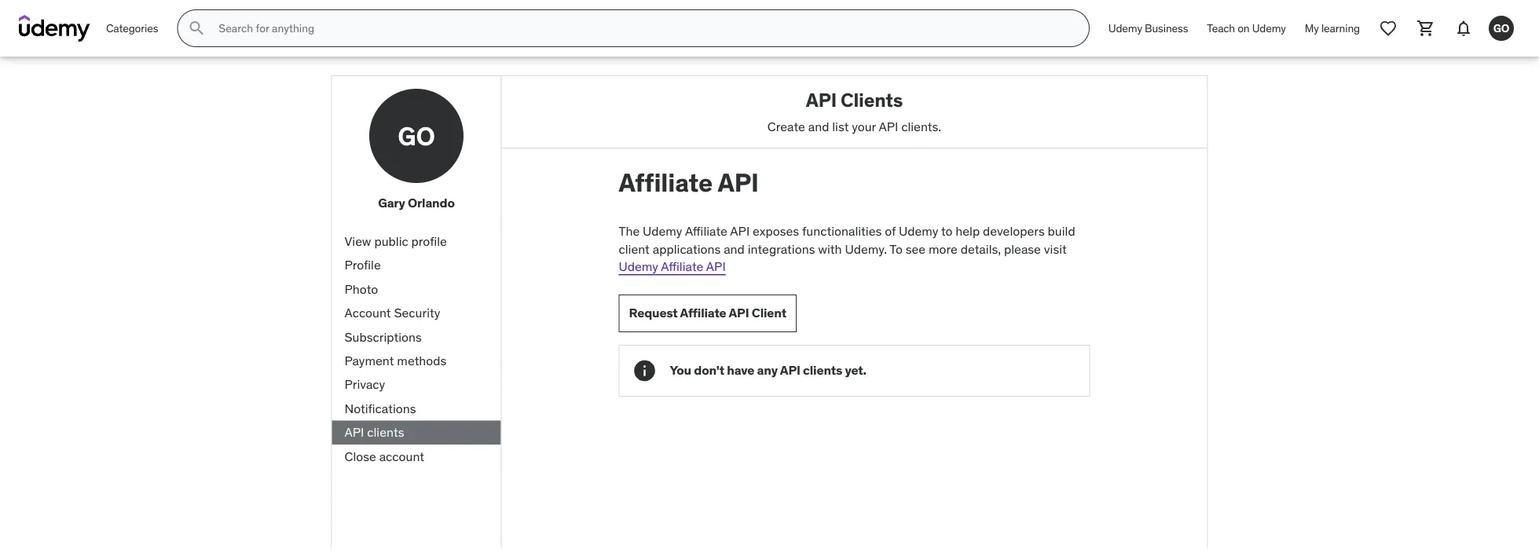 Task type: locate. For each thing, give the bounding box(es) containing it.
exposes
[[753, 223, 799, 239]]

view public profile profile photo account security subscriptions payment methods privacy notifications api clients close account
[[345, 233, 447, 464]]

api clients link
[[332, 421, 501, 445]]

0 horizontal spatial and
[[724, 241, 745, 257]]

applications
[[653, 241, 721, 257]]

request
[[629, 305, 678, 321]]

udemy business
[[1109, 21, 1188, 35]]

clients
[[803, 362, 843, 379], [367, 424, 404, 440]]

close
[[345, 448, 376, 464]]

and
[[808, 118, 829, 134], [724, 241, 745, 257]]

profile
[[345, 257, 381, 273]]

0 horizontal spatial go
[[398, 120, 435, 152]]

udemy left business
[[1109, 21, 1143, 35]]

public
[[374, 233, 408, 249]]

udemy down client
[[619, 258, 658, 275]]

and left list
[[808, 118, 829, 134]]

udemy
[[1109, 21, 1143, 35], [1252, 21, 1286, 35], [643, 223, 682, 239], [899, 223, 939, 239], [619, 258, 658, 275]]

notifications
[[345, 400, 416, 416]]

my learning
[[1305, 21, 1360, 35]]

any
[[757, 362, 778, 379]]

subscriptions link
[[332, 325, 501, 349]]

api inside button
[[729, 305, 749, 321]]

go right notifications icon
[[1494, 21, 1510, 35]]

teach
[[1207, 21, 1235, 35]]

teach on udemy link
[[1198, 9, 1296, 47]]

teach on udemy
[[1207, 21, 1286, 35]]

go
[[1494, 21, 1510, 35], [398, 120, 435, 152]]

api left client
[[729, 305, 749, 321]]

api up close on the bottom left of page
[[345, 424, 364, 440]]

more
[[929, 241, 958, 257]]

payment methods link
[[332, 349, 501, 373]]

api inside view public profile profile photo account security subscriptions payment methods privacy notifications api clients close account
[[345, 424, 364, 440]]

0 vertical spatial go
[[1494, 21, 1510, 35]]

api left exposes
[[730, 223, 750, 239]]

api clients create and list your api clients.
[[768, 88, 942, 134]]

api
[[806, 88, 837, 112], [879, 118, 898, 134], [718, 167, 759, 198], [730, 223, 750, 239], [706, 258, 726, 275], [729, 305, 749, 321], [780, 362, 801, 379], [345, 424, 364, 440]]

the
[[619, 223, 640, 239]]

api right your
[[879, 118, 898, 134]]

visit
[[1044, 241, 1067, 257]]

privacy link
[[332, 373, 501, 397]]

clients down notifications at the bottom
[[367, 424, 404, 440]]

my
[[1305, 21, 1319, 35]]

0 vertical spatial clients
[[803, 362, 843, 379]]

on
[[1238, 21, 1250, 35]]

api right any
[[780, 362, 801, 379]]

account security link
[[332, 301, 501, 325]]

affiliate up applications
[[685, 223, 728, 239]]

account
[[345, 305, 391, 321]]

udemy business link
[[1099, 9, 1198, 47]]

1 vertical spatial clients
[[367, 424, 404, 440]]

1 horizontal spatial go
[[1494, 21, 1510, 35]]

you don't have any api clients yet.
[[670, 362, 867, 379]]

clients
[[841, 88, 903, 112]]

photo link
[[332, 277, 501, 301]]

0 vertical spatial and
[[808, 118, 829, 134]]

1 vertical spatial and
[[724, 241, 745, 257]]

affiliate right request
[[680, 305, 727, 321]]

api up exposes
[[718, 167, 759, 198]]

affiliate
[[619, 167, 713, 198], [685, 223, 728, 239], [661, 258, 704, 275], [680, 305, 727, 321]]

go up the "gary orlando"
[[398, 120, 435, 152]]

yet.
[[845, 362, 867, 379]]

clients.
[[902, 118, 942, 134]]

notifications link
[[332, 397, 501, 421]]

create
[[768, 118, 805, 134]]

view public profile link
[[332, 230, 501, 254]]

api down applications
[[706, 258, 726, 275]]

clients left yet.
[[803, 362, 843, 379]]

1 horizontal spatial and
[[808, 118, 829, 134]]

and left integrations
[[724, 241, 745, 257]]

request affiliate api client
[[629, 305, 787, 321]]

list
[[832, 118, 849, 134]]

profile link
[[332, 254, 501, 277]]

client
[[752, 305, 787, 321]]

your
[[852, 118, 876, 134]]

0 horizontal spatial clients
[[367, 424, 404, 440]]



Task type: describe. For each thing, give the bounding box(es) containing it.
you
[[670, 362, 692, 379]]

to
[[890, 241, 903, 257]]

privacy
[[345, 376, 385, 393]]

account
[[379, 448, 424, 464]]

notifications image
[[1455, 19, 1473, 38]]

submit search image
[[187, 19, 206, 38]]

see
[[906, 241, 926, 257]]

build
[[1048, 223, 1076, 239]]

to
[[941, 223, 953, 239]]

orlando
[[408, 195, 455, 211]]

udemy up see
[[899, 223, 939, 239]]

clients inside view public profile profile photo account security subscriptions payment methods privacy notifications api clients close account
[[367, 424, 404, 440]]

and inside the udemy affiliate api exposes functionalities of udemy to help developers build client applications and integrations with udemy.  to see more details, please visit udemy affiliate api
[[724, 241, 745, 257]]

go inside "go" link
[[1494, 21, 1510, 35]]

security
[[394, 305, 440, 321]]

categories
[[106, 21, 158, 35]]

categories button
[[97, 9, 168, 47]]

details,
[[961, 241, 1001, 257]]

have
[[727, 362, 755, 379]]

1 horizontal spatial clients
[[803, 362, 843, 379]]

developers
[[983, 223, 1045, 239]]

Search for anything text field
[[216, 15, 1070, 42]]

udemy image
[[19, 15, 90, 42]]

udemy up applications
[[643, 223, 682, 239]]

affiliate inside button
[[680, 305, 727, 321]]

integrations
[[748, 241, 815, 257]]

wishlist image
[[1379, 19, 1398, 38]]

profile
[[411, 233, 447, 249]]

payment
[[345, 353, 394, 369]]

learning
[[1322, 21, 1360, 35]]

the udemy affiliate api exposes functionalities of udemy to help developers build client applications and integrations with udemy.  to see more details, please visit udemy affiliate api
[[619, 223, 1076, 275]]

my learning link
[[1296, 9, 1370, 47]]

udemy affiliate api link
[[619, 258, 726, 275]]

1 vertical spatial go
[[398, 120, 435, 152]]

shopping cart with 0 items image
[[1417, 19, 1436, 38]]

please
[[1004, 241, 1041, 257]]

and inside api clients create and list your api clients.
[[808, 118, 829, 134]]

don't
[[694, 362, 725, 379]]

request affiliate api client button
[[619, 295, 797, 332]]

functionalities
[[802, 223, 882, 239]]

gary
[[378, 195, 405, 211]]

business
[[1145, 21, 1188, 35]]

affiliate api
[[619, 167, 759, 198]]

go link
[[1483, 9, 1521, 47]]

with
[[818, 241, 842, 257]]

of
[[885, 223, 896, 239]]

affiliate up the
[[619, 167, 713, 198]]

affiliate down applications
[[661, 258, 704, 275]]

close account link
[[332, 445, 501, 469]]

view
[[345, 233, 371, 249]]

udemy right on
[[1252, 21, 1286, 35]]

api up list
[[806, 88, 837, 112]]

photo
[[345, 281, 378, 297]]

client
[[619, 241, 650, 257]]

subscriptions
[[345, 329, 422, 345]]

udemy.
[[845, 241, 887, 257]]

methods
[[397, 353, 447, 369]]

help
[[956, 223, 980, 239]]

gary orlando
[[378, 195, 455, 211]]



Task type: vqa. For each thing, say whether or not it's contained in the screenshot.
Udemy Business
yes



